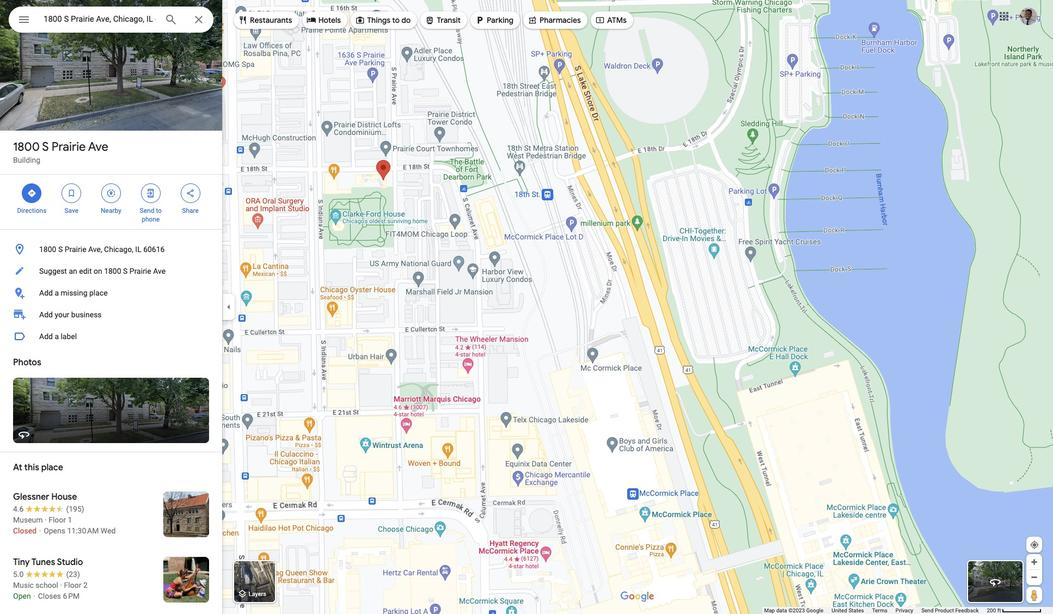 Task type: vqa. For each thing, say whether or not it's contained in the screenshot.


Task type: describe. For each thing, give the bounding box(es) containing it.
©2023
[[789, 608, 805, 614]]

1800 for ave
[[13, 139, 40, 155]]

map
[[765, 608, 775, 614]]

suggest an edit on 1800 s prairie ave
[[39, 267, 166, 276]]

2 vertical spatial 1800
[[104, 267, 121, 276]]

 transit
[[425, 14, 461, 26]]

things
[[367, 15, 391, 25]]

place inside button
[[89, 289, 108, 297]]

states
[[849, 608, 865, 614]]

a for label
[[55, 332, 59, 341]]

suggest
[[39, 267, 67, 276]]

google
[[807, 608, 824, 614]]


[[595, 14, 605, 26]]

opens
[[44, 527, 65, 536]]

school
[[36, 581, 58, 590]]

museum · floor 1 closed ⋅ opens 11:30 am wed
[[13, 516, 116, 536]]

prairie for ave
[[52, 139, 86, 155]]

add for add your business
[[39, 311, 53, 319]]

floor inside music school · floor 2 open ⋅ closes 6 pm
[[64, 581, 81, 590]]

edit
[[79, 267, 92, 276]]

google account: leeland pitt  
(leeland.pitt@adept.ai) image
[[1021, 7, 1038, 25]]

footer inside the google maps element
[[765, 608, 988, 615]]

 hotels
[[307, 14, 341, 26]]

collapse side panel image
[[223, 301, 235, 313]]

 parking
[[475, 14, 514, 26]]

do
[[402, 15, 411, 25]]

show street view coverage image
[[1027, 587, 1043, 604]]

1800 s prairie ave building
[[13, 139, 108, 165]]

to inside  things to do
[[392, 15, 400, 25]]

privacy
[[896, 608, 914, 614]]

none field inside 1800 s prairie ave, chicago, il 60616 field
[[44, 13, 156, 26]]

terms button
[[873, 608, 888, 615]]


[[17, 12, 31, 27]]

chicago,
[[104, 245, 133, 254]]

s for ave
[[42, 139, 49, 155]]

send for send product feedback
[[922, 608, 934, 614]]

s inside suggest an edit on 1800 s prairie ave button
[[123, 267, 128, 276]]

glessner
[[13, 492, 49, 503]]

· inside museum · floor 1 closed ⋅ opens 11:30 am wed
[[45, 516, 47, 525]]

at
[[13, 463, 22, 473]]

(23)
[[66, 570, 80, 579]]

label
[[61, 332, 77, 341]]

zoom in image
[[1031, 558, 1039, 567]]

⋅ inside museum · floor 1 closed ⋅ opens 11:30 am wed
[[38, 527, 42, 536]]

pharmacies
[[540, 15, 581, 25]]

feedback
[[956, 608, 979, 614]]

an
[[69, 267, 77, 276]]

add a missing place button
[[0, 282, 222, 304]]

museum
[[13, 516, 43, 525]]

ft
[[998, 608, 1002, 614]]

send for send to phone
[[140, 207, 154, 215]]

save
[[64, 207, 78, 215]]

tiny tunes studio
[[13, 557, 83, 568]]

⋅ inside music school · floor 2 open ⋅ closes 6 pm
[[33, 592, 36, 601]]


[[355, 14, 365, 26]]


[[27, 187, 37, 199]]

to inside send to phone
[[156, 207, 162, 215]]

1 vertical spatial place
[[41, 463, 63, 473]]

map data ©2023 google
[[765, 608, 824, 614]]

200 ft
[[988, 608, 1002, 614]]

add for add a label
[[39, 332, 53, 341]]

ave,
[[88, 245, 102, 254]]

show your location image
[[1030, 540, 1040, 550]]

 restaurants
[[238, 14, 292, 26]]


[[528, 14, 538, 26]]

add a missing place
[[39, 289, 108, 297]]

11:30 am
[[67, 527, 99, 536]]

phone
[[142, 216, 160, 223]]

5.0
[[13, 570, 24, 579]]

zoom out image
[[1031, 574, 1039, 582]]

united states
[[832, 608, 865, 614]]


[[238, 14, 248, 26]]

200 ft button
[[988, 608, 1042, 614]]

photos
[[13, 357, 41, 368]]

layers
[[249, 591, 266, 598]]

open
[[13, 592, 31, 601]]

 search field
[[9, 7, 214, 35]]


[[307, 14, 316, 26]]

add your business link
[[0, 304, 222, 326]]

1
[[68, 516, 72, 525]]

 atms
[[595, 14, 627, 26]]

united states button
[[832, 608, 865, 615]]

directions
[[17, 207, 46, 215]]

studio
[[57, 557, 83, 568]]

product
[[936, 608, 955, 614]]

hotels
[[319, 15, 341, 25]]

at this place
[[13, 463, 63, 473]]

add your business
[[39, 311, 102, 319]]


[[106, 187, 116, 199]]

add a label
[[39, 332, 77, 341]]



Task type: locate. For each thing, give the bounding box(es) containing it.
prairie down the il
[[130, 267, 151, 276]]

data
[[777, 608, 788, 614]]

closes
[[38, 592, 61, 601]]

floor down (23)
[[64, 581, 81, 590]]

2 a from the top
[[55, 332, 59, 341]]

ave down 60616
[[153, 267, 166, 276]]

1800
[[13, 139, 40, 155], [39, 245, 56, 254], [104, 267, 121, 276]]

0 vertical spatial floor
[[49, 516, 66, 525]]

send inside button
[[922, 608, 934, 614]]

1 vertical spatial ave
[[153, 267, 166, 276]]

2 horizontal spatial s
[[123, 267, 128, 276]]

to
[[392, 15, 400, 25], [156, 207, 162, 215]]

2 add from the top
[[39, 311, 53, 319]]

1 horizontal spatial send
[[922, 608, 934, 614]]

0 horizontal spatial to
[[156, 207, 162, 215]]


[[67, 187, 76, 199]]

3 add from the top
[[39, 332, 53, 341]]

prairie up 
[[52, 139, 86, 155]]

floor up the opens
[[49, 516, 66, 525]]

on
[[94, 267, 102, 276]]

0 vertical spatial add
[[39, 289, 53, 297]]

a left label
[[55, 332, 59, 341]]

None field
[[44, 13, 156, 26]]

⋅ right open at left
[[33, 592, 36, 601]]

0 vertical spatial prairie
[[52, 139, 86, 155]]

wed
[[101, 527, 116, 536]]


[[146, 187, 156, 199]]

s inside the '1800 s prairie ave, chicago, il 60616' button
[[58, 245, 63, 254]]

a for missing
[[55, 289, 59, 297]]

1 vertical spatial to
[[156, 207, 162, 215]]

0 vertical spatial to
[[392, 15, 400, 25]]

⋅ left the opens
[[38, 527, 42, 536]]

2
[[83, 581, 88, 590]]

· right school
[[60, 581, 62, 590]]

missing
[[61, 289, 87, 297]]

closed
[[13, 527, 37, 536]]

· inside music school · floor 2 open ⋅ closes 6 pm
[[60, 581, 62, 590]]

1 add from the top
[[39, 289, 53, 297]]

1 vertical spatial s
[[58, 245, 63, 254]]


[[186, 187, 195, 199]]

(195)
[[66, 505, 84, 514]]

prairie inside 1800 s prairie ave building
[[52, 139, 86, 155]]

glessner house
[[13, 492, 77, 503]]

music school · floor 2 open ⋅ closes 6 pm
[[13, 581, 88, 601]]

s for ave,
[[58, 245, 63, 254]]

5.0 stars 23 reviews image
[[13, 569, 80, 580]]

0 horizontal spatial ·
[[45, 516, 47, 525]]

united
[[832, 608, 848, 614]]

add left label
[[39, 332, 53, 341]]

restaurants
[[250, 15, 292, 25]]

1 vertical spatial prairie
[[65, 245, 86, 254]]

atms
[[607, 15, 627, 25]]

prairie left ave,
[[65, 245, 86, 254]]

1 horizontal spatial ⋅
[[38, 527, 42, 536]]

send inside send to phone
[[140, 207, 154, 215]]

street view image
[[989, 576, 1003, 589]]


[[475, 14, 485, 26]]

building
[[13, 156, 40, 165]]

1 vertical spatial send
[[922, 608, 934, 614]]

 button
[[9, 7, 39, 35]]

this
[[24, 463, 39, 473]]

1 vertical spatial ⋅
[[33, 592, 36, 601]]

house
[[51, 492, 77, 503]]

il
[[135, 245, 141, 254]]

2 vertical spatial s
[[123, 267, 128, 276]]

200
[[988, 608, 997, 614]]

add left your
[[39, 311, 53, 319]]

1800 up building at the top of the page
[[13, 139, 40, 155]]

transit
[[437, 15, 461, 25]]

your
[[55, 311, 69, 319]]

1 horizontal spatial ave
[[153, 267, 166, 276]]

1 vertical spatial ·
[[60, 581, 62, 590]]

1800 up the suggest
[[39, 245, 56, 254]]

0 horizontal spatial ave
[[88, 139, 108, 155]]

1800 for ave,
[[39, 245, 56, 254]]

send product feedback button
[[922, 608, 979, 615]]

0 vertical spatial place
[[89, 289, 108, 297]]

6 pm
[[63, 592, 80, 601]]

⋅
[[38, 527, 42, 536], [33, 592, 36, 601]]

place right this
[[41, 463, 63, 473]]

0 horizontal spatial s
[[42, 139, 49, 155]]

add
[[39, 289, 53, 297], [39, 311, 53, 319], [39, 332, 53, 341]]

·
[[45, 516, 47, 525], [60, 581, 62, 590]]

1800 s prairie ave main content
[[0, 0, 222, 615]]

0 horizontal spatial ⋅
[[33, 592, 36, 601]]

send left product
[[922, 608, 934, 614]]

1 a from the top
[[55, 289, 59, 297]]

1 horizontal spatial s
[[58, 245, 63, 254]]

1 vertical spatial 1800
[[39, 245, 56, 254]]

suggest an edit on 1800 s prairie ave button
[[0, 260, 222, 282]]

floor
[[49, 516, 66, 525], [64, 581, 81, 590]]

ave inside 1800 s prairie ave building
[[88, 139, 108, 155]]

s inside 1800 s prairie ave building
[[42, 139, 49, 155]]

4.6 stars 195 reviews image
[[13, 504, 84, 515]]

send up phone
[[140, 207, 154, 215]]

0 vertical spatial send
[[140, 207, 154, 215]]

1800 s prairie ave, chicago, il 60616 button
[[0, 239, 222, 260]]

add a label button
[[0, 326, 222, 348]]

0 vertical spatial s
[[42, 139, 49, 155]]

4.6
[[13, 505, 24, 514]]

1 vertical spatial a
[[55, 332, 59, 341]]

business
[[71, 311, 102, 319]]

0 vertical spatial a
[[55, 289, 59, 297]]

google maps element
[[0, 0, 1054, 615]]

1800 S Prairie Ave, Chicago, IL 60616 field
[[9, 7, 214, 33]]

prairie
[[52, 139, 86, 155], [65, 245, 86, 254], [130, 267, 151, 276]]

2 vertical spatial add
[[39, 332, 53, 341]]

actions for 1800 s prairie ave region
[[0, 175, 222, 229]]

· down 4.6 stars 195 reviews image
[[45, 516, 47, 525]]

ave up 
[[88, 139, 108, 155]]

1800 right the on
[[104, 267, 121, 276]]

to up phone
[[156, 207, 162, 215]]

floor inside museum · floor 1 closed ⋅ opens 11:30 am wed
[[49, 516, 66, 525]]

to left do
[[392, 15, 400, 25]]

0 vertical spatial ⋅
[[38, 527, 42, 536]]

send to phone
[[140, 207, 162, 223]]

send product feedback
[[922, 608, 979, 614]]

terms
[[873, 608, 888, 614]]

2 vertical spatial prairie
[[130, 267, 151, 276]]

1 horizontal spatial ·
[[60, 581, 62, 590]]

prairie for ave,
[[65, 245, 86, 254]]

nearby
[[101, 207, 121, 215]]

footer containing map data ©2023 google
[[765, 608, 988, 615]]

0 horizontal spatial send
[[140, 207, 154, 215]]

ave inside suggest an edit on 1800 s prairie ave button
[[153, 267, 166, 276]]

footer
[[765, 608, 988, 615]]

0 horizontal spatial place
[[41, 463, 63, 473]]


[[425, 14, 435, 26]]

a
[[55, 289, 59, 297], [55, 332, 59, 341]]

0 vertical spatial 1800
[[13, 139, 40, 155]]

s
[[42, 139, 49, 155], [58, 245, 63, 254], [123, 267, 128, 276]]

1 horizontal spatial place
[[89, 289, 108, 297]]

tiny
[[13, 557, 30, 568]]

0 vertical spatial ·
[[45, 516, 47, 525]]

1800 inside 1800 s prairie ave building
[[13, 139, 40, 155]]

music
[[13, 581, 34, 590]]

a left missing
[[55, 289, 59, 297]]

1 horizontal spatial to
[[392, 15, 400, 25]]

parking
[[487, 15, 514, 25]]

place
[[89, 289, 108, 297], [41, 463, 63, 473]]

1 vertical spatial floor
[[64, 581, 81, 590]]

place down the on
[[89, 289, 108, 297]]

share
[[182, 207, 199, 215]]

60616
[[143, 245, 165, 254]]

0 vertical spatial ave
[[88, 139, 108, 155]]

1 vertical spatial add
[[39, 311, 53, 319]]

add for add a missing place
[[39, 289, 53, 297]]

add down the suggest
[[39, 289, 53, 297]]

tunes
[[31, 557, 55, 568]]



